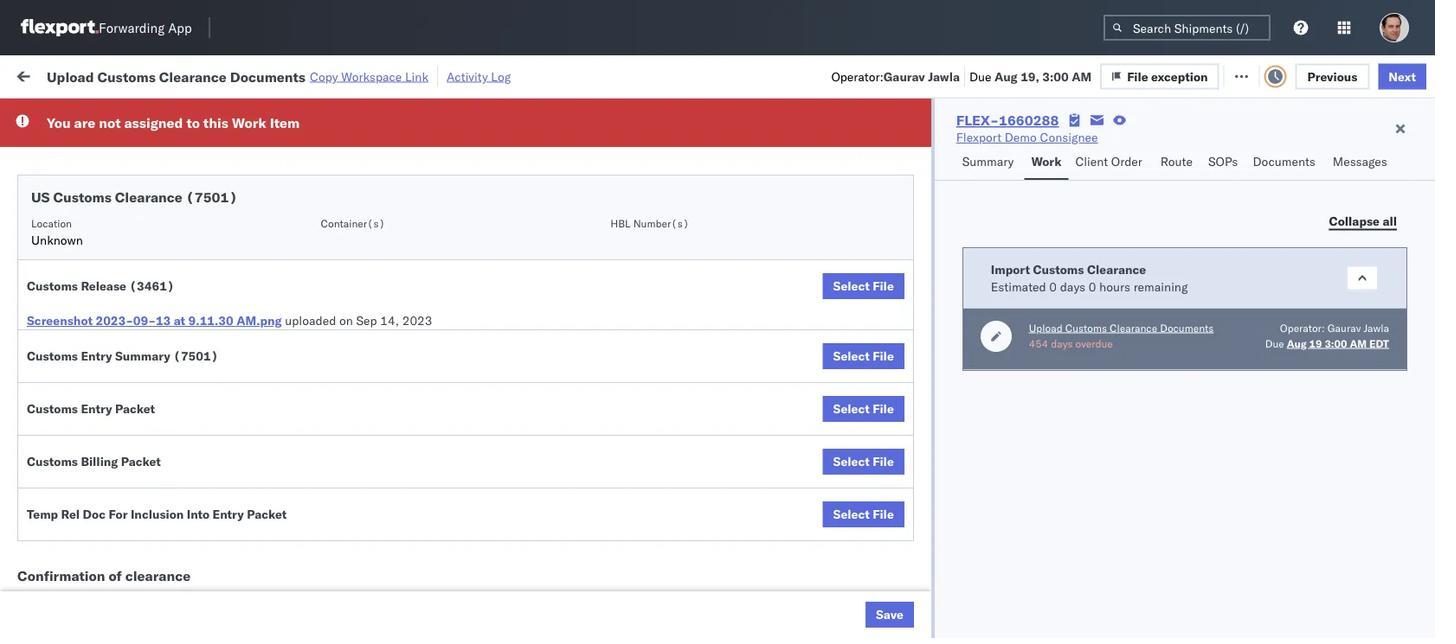 Task type: locate. For each thing, give the bounding box(es) containing it.
of right proof on the bottom left of page
[[115, 477, 126, 492]]

documents right sops button
[[1253, 154, 1316, 169]]

delivery for 3:00 am est, feb 25, 2023
[[87, 439, 132, 454]]

work down the flexport demo consignee link
[[1032, 154, 1062, 169]]

1977428 down 454
[[993, 401, 1046, 416]]

flxt00001977428a up demo123
[[1179, 325, 1299, 340]]

1 vertical spatial ocean lcl
[[530, 325, 590, 340]]

0 vertical spatial flex-2001714
[[956, 173, 1046, 188]]

mode button
[[521, 138, 616, 155]]

log
[[491, 69, 511, 84]]

lcl for honeywell - test account
[[569, 325, 590, 340]]

0 left hours
[[1089, 279, 1097, 294]]

summary button
[[956, 146, 1025, 180]]

1977428 for confirm pickup from los angeles, ca
[[993, 401, 1046, 416]]

0 vertical spatial schedule pickup from los angeles, ca button
[[40, 277, 246, 313]]

confirm for confirm pickup from los angeles, ca button related to honeywell
[[40, 392, 84, 407]]

0 vertical spatial 25,
[[384, 439, 403, 455]]

1 schedule pickup from los angeles, ca link from the top
[[40, 277, 246, 311]]

est, left 14,
[[338, 325, 364, 340]]

numbers inside 'container numbers'
[[1067, 148, 1110, 161]]

confirm up customs billing packet
[[40, 439, 84, 454]]

(7501) down 9.11.30 at left
[[173, 349, 218, 364]]

am up the 12:00
[[308, 439, 328, 455]]

confirm pickup from los angeles, ca link for honeywell
[[40, 391, 246, 426]]

1 lcl from the top
[[569, 135, 590, 150]]

1 vertical spatial aug
[[1287, 337, 1307, 350]]

demo inside the flexport demo consignee link
[[1005, 130, 1037, 145]]

schedule pickup from los angeles, ca button for honeywell
[[40, 277, 246, 313]]

maeu1234567 for confirm pickup from los angeles, ca
[[1067, 401, 1154, 416]]

2001714
[[993, 173, 1046, 188], [993, 211, 1046, 226]]

flex-1977428 for schedule pickup from los angeles, ca
[[956, 287, 1046, 302]]

upload inside 'link'
[[40, 477, 79, 492]]

order
[[1112, 154, 1143, 169]]

client down container
[[1076, 154, 1108, 169]]

3:30 left 'container(s)'
[[279, 211, 305, 226]]

route button
[[1154, 146, 1202, 180]]

collapse all button
[[1319, 209, 1408, 235]]

2 flex-1911408 from the top
[[956, 439, 1046, 455]]

1 select file from the top
[[833, 279, 894, 294]]

7 schedule from the top
[[40, 544, 91, 559]]

resize handle column header for deadline
[[440, 134, 461, 639]]

confirm pickup from los angeles, ca button down "09-"
[[40, 353, 246, 389]]

select file for customs entry packet
[[833, 402, 894, 417]]

client
[[642, 142, 670, 155], [1076, 154, 1108, 169]]

(7501) for customs entry summary (7501)
[[173, 349, 218, 364]]

customs up status
[[97, 68, 156, 85]]

1 1977428 from the top
[[993, 287, 1046, 302]]

1977428 for schedule delivery appointment
[[993, 325, 1046, 340]]

from up airport
[[135, 163, 160, 178]]

flexport demo consignee link
[[957, 129, 1098, 146]]

feb for 2:59 am est, feb 17, 2023 schedule delivery appointment link
[[360, 135, 381, 150]]

documents down unknown
[[40, 257, 102, 272]]

3 select file button from the top
[[823, 397, 905, 423]]

pm up 3:00 pm est, feb 20, 2023
[[308, 211, 327, 226]]

ocean
[[530, 135, 565, 150], [530, 325, 565, 340], [530, 439, 565, 455], [530, 592, 565, 607]]

jawla up edt at the bottom right
[[1364, 322, 1390, 335]]

1 horizontal spatial jawla
[[1364, 322, 1390, 335]]

pickup down for
[[94, 582, 132, 597]]

0 vertical spatial schedule delivery appointment
[[40, 134, 213, 149]]

schedule delivery appointment button down the us customs clearance (7501)
[[40, 209, 213, 228]]

3:30 pm est, feb 17, 2023
[[279, 173, 435, 188], [279, 211, 435, 226]]

3 1977428 from the top
[[993, 401, 1046, 416]]

overdue
[[1076, 337, 1113, 350]]

otter for otter products - test account
[[642, 135, 671, 150]]

0 vertical spatial 1977428
[[993, 287, 1046, 302]]

select file for customs entry summary (7501)
[[833, 349, 894, 364]]

resize handle column header for container numbers
[[1150, 134, 1171, 639]]

otter for otter products, llc
[[755, 135, 784, 150]]

feb for confirm delivery link
[[360, 439, 381, 455]]

select file for customs billing packet
[[833, 455, 894, 470]]

honeywell for schedule delivery appointment
[[755, 325, 812, 340]]

1 vertical spatial flexport
[[642, 592, 688, 607]]

0 horizontal spatial otter
[[642, 135, 671, 150]]

resize handle column header for flex id
[[1037, 134, 1058, 639]]

1 maeu1234567 from the top
[[1067, 287, 1154, 302]]

1 vertical spatial 1977428
[[993, 325, 1046, 340]]

1 horizontal spatial client
[[1076, 154, 1108, 169]]

2 0 from the left
[[1089, 279, 1097, 294]]

0 vertical spatial aug
[[995, 69, 1018, 84]]

1 vertical spatial appointment
[[142, 210, 213, 225]]

from down "09-"
[[128, 354, 153, 369]]

los down the inclusion
[[163, 582, 183, 597]]

3 flex- from the top
[[956, 173, 993, 188]]

select for customs billing packet
[[833, 455, 870, 470]]

resize handle column header for workitem
[[248, 134, 268, 639]]

select file for temp rel doc for inclusion into entry packet
[[833, 507, 894, 523]]

Search Work text field
[[854, 62, 1043, 88]]

import inside import customs clearance estimated 0 days 0 hours remaining
[[991, 262, 1030, 277]]

0 horizontal spatial at
[[174, 313, 185, 329]]

2 schedule pickup from los angeles, ca from the top
[[40, 506, 233, 539]]

25,
[[384, 439, 403, 455], [391, 478, 410, 493]]

packet up upload proof of delivery
[[121, 455, 161, 470]]

0 vertical spatial schedule delivery appointment button
[[40, 133, 213, 152]]

file for customs billing packet
[[873, 455, 894, 470]]

pm right 10:30
[[316, 325, 335, 340]]

numbers for container numbers
[[1067, 148, 1110, 161]]

0 vertical spatial fcl
[[569, 439, 591, 455]]

confirm pickup from los angeles, ca button down customs entry summary (7501)
[[40, 391, 246, 427]]

am for 3:00 am est, feb 25, 2023
[[308, 439, 328, 455]]

clearance inside import customs clearance estimated 0 days 0 hours remaining
[[1087, 262, 1147, 277]]

upload proof of delivery button
[[40, 476, 173, 495]]

schedule for 3rd schedule pickup from los angeles, ca 'link' from the top
[[40, 544, 91, 559]]

1 vertical spatial fcl
[[569, 592, 591, 607]]

1 vertical spatial 2:59
[[279, 516, 305, 531]]

2 flxt00001977428a from the top
[[1179, 325, 1299, 340]]

am for 2:59 am est, feb 17, 2023
[[308, 135, 328, 150]]

0 vertical spatial (7501)
[[186, 189, 238, 206]]

schedule left 2023-
[[40, 324, 91, 339]]

products,
[[787, 135, 840, 150]]

flex-1911408 for confirm pickup from los angeles, ca
[[956, 363, 1046, 378]]

2 vertical spatial confirm
[[40, 439, 84, 454]]

delivery up customs entry summary (7501)
[[94, 324, 139, 339]]

route
[[1161, 154, 1193, 169]]

1 2:59 from the top
[[279, 135, 305, 150]]

delivery up "temp rel doc for inclusion into entry packet"
[[129, 477, 173, 492]]

: for snoozed
[[398, 107, 402, 120]]

ocean fcl
[[530, 439, 591, 455], [530, 592, 591, 607]]

2 vertical spatial work
[[1032, 154, 1062, 169]]

flex-2001714 button
[[928, 168, 1049, 193], [928, 168, 1049, 193], [928, 207, 1049, 231], [928, 207, 1049, 231]]

1 flex- from the top
[[957, 112, 999, 129]]

(7501) down the 'angeles' at the top left of page
[[186, 189, 238, 206]]

select file for customs release (3461)
[[833, 279, 894, 294]]

otter left products,
[[755, 135, 784, 150]]

appointment down (3461)
[[142, 324, 213, 339]]

2:59 down the 12:00
[[279, 516, 305, 531]]

from down customs entry summary (7501)
[[128, 392, 153, 407]]

1988285
[[993, 135, 1046, 150]]

1 vertical spatial import
[[991, 262, 1030, 277]]

1 vertical spatial operator:
[[1280, 322, 1325, 335]]

0 vertical spatial flexport
[[957, 130, 1002, 145]]

6 resize handle column header from the left
[[899, 134, 920, 639]]

actions
[[1384, 142, 1419, 155]]

schedule delivery appointment button down not
[[40, 133, 213, 152]]

ocean fcl for bookings
[[530, 439, 591, 455]]

1 digital from the top
[[952, 173, 988, 188]]

1 air from the top
[[530, 173, 546, 188]]

on
[[431, 67, 445, 82], [339, 313, 353, 329]]

2 2:59 from the top
[[279, 516, 305, 531]]

schedule down proof on the bottom left of page
[[40, 506, 91, 521]]

work inside 'import work' button
[[188, 67, 218, 82]]

days inside import customs clearance estimated 0 days 0 hours remaining
[[1060, 279, 1086, 294]]

2001714 down 1988285
[[993, 173, 1046, 188]]

pm for upload customs clearance documents
[[308, 249, 327, 264]]

3:30
[[279, 173, 305, 188], [279, 211, 305, 226]]

upload for upload customs clearance documents link
[[40, 239, 79, 255]]

0 vertical spatial summary
[[963, 154, 1014, 169]]

schedule delivery appointment up customs entry summary (7501)
[[40, 324, 213, 339]]

entry
[[81, 349, 112, 364], [81, 402, 112, 417], [213, 507, 244, 523]]

honeywell for schedule pickup from los angeles, ca
[[755, 287, 812, 302]]

lcl for otter products - test account
[[569, 135, 590, 150]]

integration test account - western digital
[[755, 173, 988, 188], [755, 211, 988, 226]]

digital down id
[[952, 173, 988, 188]]

sep
[[356, 313, 377, 329]]

4 schedule from the top
[[40, 278, 91, 293]]

select file button for customs billing packet
[[823, 449, 905, 475]]

7 resize handle column header from the left
[[1037, 134, 1058, 639]]

maeu1234567 down hours
[[1067, 325, 1154, 340]]

my
[[17, 63, 45, 87]]

2 confirm pickup from los angeles, ca link from the top
[[40, 391, 246, 426]]

on
[[791, 249, 809, 264], [903, 249, 921, 264], [791, 478, 809, 493], [903, 478, 921, 493]]

packet for customs billing packet
[[121, 455, 161, 470]]

flex-1911408
[[956, 363, 1046, 378], [956, 439, 1046, 455]]

1 schedule from the top
[[40, 134, 91, 149]]

1 otter from the left
[[642, 135, 671, 150]]

0 vertical spatial at
[[351, 67, 362, 82]]

0 horizontal spatial upload customs clearance documents button
[[40, 239, 246, 275]]

schedule down you
[[40, 134, 91, 149]]

1 select from the top
[[833, 279, 870, 294]]

Search Shipments (/) text field
[[1104, 15, 1271, 41]]

schedule inside schedule pickup from los angeles international airport
[[40, 163, 91, 178]]

los inside schedule pickup from los angeles international airport
[[163, 163, 183, 178]]

1 demu1232567 from the top
[[1067, 363, 1155, 378]]

2 1977428 from the top
[[993, 325, 1046, 340]]

3 schedule from the top
[[40, 210, 91, 225]]

ocean for bookings test consignee
[[530, 439, 565, 455]]

flexport. image
[[21, 19, 99, 36]]

3 schedule pickup from los angeles, ca button from the top
[[40, 581, 246, 618]]

0 horizontal spatial work
[[188, 67, 218, 82]]

3 air from the top
[[530, 478, 546, 493]]

consignee inside button
[[755, 142, 805, 155]]

1 1911408 from the top
[[993, 363, 1046, 378]]

flexport demo consignee
[[957, 130, 1098, 145], [642, 592, 784, 607]]

select for customs entry summary (7501)
[[833, 349, 870, 364]]

from up 'clearance'
[[135, 544, 160, 559]]

2 : from the left
[[398, 107, 402, 120]]

1 vertical spatial summary
[[115, 349, 170, 364]]

maeu1234567 for schedule pickup from los angeles, ca
[[1067, 287, 1154, 302]]

summary down "09-"
[[115, 349, 170, 364]]

1 vertical spatial schedule delivery appointment button
[[40, 209, 213, 228]]

feb for upload proof of delivery 'link'
[[367, 478, 388, 493]]

pm down 'container(s)'
[[308, 249, 327, 264]]

2001714 up 2150210
[[993, 211, 1046, 226]]

0 vertical spatial packet
[[115, 402, 155, 417]]

: left no
[[398, 107, 402, 120]]

resize handle column header for mode
[[613, 134, 634, 639]]

flex-1977428 down flex-2150210
[[956, 287, 1046, 302]]

flxt00001977428a for schedule pickup from los angeles, ca
[[1179, 287, 1299, 302]]

feb left 21,
[[367, 325, 388, 340]]

confirm pickup from los angeles, ca link
[[40, 353, 246, 387], [40, 391, 246, 426]]

import inside 'import work' button
[[146, 67, 185, 82]]

2 select file button from the top
[[823, 344, 905, 370]]

entry for summary
[[81, 349, 112, 364]]

1 vertical spatial air
[[530, 249, 546, 264]]

schedule down rel
[[40, 582, 91, 597]]

feb for upload customs clearance documents link
[[359, 249, 380, 264]]

0 vertical spatial import
[[146, 67, 185, 82]]

2 schedule delivery appointment button from the top
[[40, 209, 213, 228]]

10 resize handle column header from the left
[[1404, 134, 1425, 639]]

work inside 'work' button
[[1032, 154, 1062, 169]]

jawla
[[928, 69, 960, 84], [1364, 322, 1390, 335]]

1 horizontal spatial 0
[[1089, 279, 1097, 294]]

confirm for confirm delivery button
[[40, 439, 84, 454]]

1977428 down 2150210
[[993, 287, 1046, 302]]

0 horizontal spatial summary
[[115, 349, 170, 364]]

operator: up the llc
[[832, 69, 884, 84]]

upload up 454
[[1029, 322, 1063, 335]]

3:00 up uploaded
[[279, 249, 305, 264]]

delivery inside 'link'
[[129, 477, 173, 492]]

2 otter from the left
[[755, 135, 784, 150]]

0 vertical spatial integration test account - western digital
[[755, 173, 988, 188]]

work button
[[1025, 146, 1069, 180]]

1 vertical spatial 1911408
[[993, 439, 1046, 455]]

0 vertical spatial 3:30
[[279, 173, 305, 188]]

us
[[31, 189, 50, 206]]

1 vertical spatial flxt00001977428a
[[1179, 325, 1299, 340]]

pickup
[[94, 163, 132, 178], [94, 278, 132, 293], [87, 354, 125, 369], [87, 392, 125, 407], [94, 506, 132, 521], [94, 544, 132, 559], [94, 582, 132, 597]]

2 vertical spatial 1977428
[[993, 401, 1046, 416]]

1 western from the top
[[903, 173, 949, 188]]

1 schedule delivery appointment link from the top
[[40, 133, 213, 150]]

screenshot 2023-09-13 at 9.11.30 am.png link
[[27, 313, 282, 330]]

for
[[165, 107, 179, 120]]

1 vertical spatial work
[[232, 114, 267, 132]]

on right link
[[431, 67, 445, 82]]

0
[[1050, 279, 1057, 294], [1089, 279, 1097, 294]]

0 vertical spatial jawla
[[928, 69, 960, 84]]

upload customs clearance documents button
[[40, 239, 246, 275], [1029, 321, 1214, 337]]

demo
[[1005, 130, 1037, 145], [691, 592, 723, 607]]

flex-2001714 up flex-2150210
[[956, 211, 1046, 226]]

file for customs entry packet
[[873, 402, 894, 417]]

import for import work
[[146, 67, 185, 82]]

1 vertical spatial on
[[339, 313, 353, 329]]

1 schedule delivery appointment button from the top
[[40, 133, 213, 152]]

0 vertical spatial confirm pickup from los angeles, ca link
[[40, 353, 246, 387]]

numbers
[[1242, 142, 1285, 155], [1067, 148, 1110, 161]]

2 select file from the top
[[833, 349, 894, 364]]

5 flex- from the top
[[956, 249, 993, 264]]

due for due aug 19, 3:00 am
[[970, 69, 992, 84]]

file exception button
[[1114, 62, 1233, 88], [1114, 62, 1233, 88], [1101, 63, 1220, 89], [1101, 63, 1220, 89]]

workspace
[[341, 69, 402, 84]]

2:59
[[279, 135, 305, 150], [279, 516, 305, 531], [279, 592, 305, 607]]

schedule delivery appointment down not
[[40, 134, 213, 149]]

17, down deadline button
[[383, 173, 402, 188]]

flex-2001714
[[956, 173, 1046, 188], [956, 211, 1046, 226]]

778 at risk
[[325, 67, 385, 82]]

from right for
[[135, 506, 160, 521]]

1 select file button from the top
[[823, 274, 905, 300]]

2 2001714 from the top
[[993, 211, 1046, 226]]

at right the 13
[[174, 313, 185, 329]]

0 vertical spatial 1911408
[[993, 363, 1046, 378]]

2 ocean from the top
[[530, 325, 565, 340]]

mode
[[530, 142, 556, 155]]

flex-1977428 down 454
[[956, 401, 1046, 416]]

2023
[[406, 135, 436, 150], [405, 173, 435, 188], [405, 211, 435, 226], [405, 249, 435, 264], [402, 313, 432, 329], [413, 325, 443, 340], [406, 439, 436, 455], [413, 478, 443, 493], [406, 516, 436, 531], [400, 592, 430, 607]]

3 schedule pickup from los angeles, ca from the top
[[40, 544, 233, 577]]

3 ocean from the top
[[530, 439, 565, 455]]

2 flex-1977428 from the top
[[956, 325, 1046, 340]]

3 confirm from the top
[[40, 439, 84, 454]]

est, down 12:00 pm est, feb 25, 2023
[[331, 516, 357, 531]]

1 horizontal spatial flexport
[[957, 130, 1002, 145]]

appointment down the us customs clearance (7501)
[[142, 210, 213, 225]]

1 horizontal spatial work
[[232, 114, 267, 132]]

flex-1977428 for confirm pickup from los angeles, ca
[[956, 401, 1046, 416]]

1 horizontal spatial demo
[[1005, 130, 1037, 145]]

3 select from the top
[[833, 402, 870, 417]]

pm down deadline
[[308, 173, 327, 188]]

forwarding app
[[99, 19, 192, 36]]

select file button for customs entry summary (7501)
[[823, 344, 905, 370]]

clearance
[[159, 68, 227, 85], [115, 189, 183, 206], [134, 239, 190, 255], [1087, 262, 1147, 277], [1110, 322, 1158, 335]]

upload customs clearance documents inside upload customs clearance documents link
[[40, 239, 190, 272]]

1 horizontal spatial :
[[398, 107, 402, 120]]

resize handle column header for mbl/mawb numbers
[[1366, 134, 1387, 639]]

2 vertical spatial schedule delivery appointment button
[[40, 323, 213, 342]]

bookings for 2:59 am est, mar 3, 2023
[[755, 592, 806, 607]]

0 horizontal spatial demo
[[691, 592, 723, 607]]

4 ca from the top
[[40, 523, 56, 539]]

select for temp rel doc for inclusion into entry packet
[[833, 507, 870, 523]]

billing
[[81, 455, 118, 470]]

operator: gaurav jawla up the llc
[[832, 69, 960, 84]]

bookings test consignee for 3:00 am est, feb 25, 2023
[[755, 439, 893, 455]]

at
[[351, 67, 362, 82], [174, 313, 185, 329]]

documents inside button
[[1253, 154, 1316, 169]]

feb left 28,
[[360, 516, 381, 531]]

los up the 13
[[163, 278, 183, 293]]

1 vertical spatial demu1232567
[[1067, 439, 1155, 454]]

customs down confirm delivery
[[27, 455, 78, 470]]

0 horizontal spatial operator:
[[832, 69, 884, 84]]

1 : from the left
[[124, 107, 127, 120]]

0 horizontal spatial due
[[970, 69, 992, 84]]

pm for schedule pickup from los angeles international airport
[[308, 173, 327, 188]]

-
[[726, 135, 734, 150], [893, 173, 900, 188], [893, 211, 900, 226], [780, 249, 788, 264], [893, 249, 900, 264], [815, 287, 823, 302], [703, 325, 710, 340], [815, 325, 823, 340], [815, 401, 823, 416], [780, 478, 788, 493], [893, 478, 900, 493]]

0 vertical spatial digital
[[952, 173, 988, 188]]

customs entry packet
[[27, 402, 155, 417]]

bookings for 2:59 am est, feb 28, 2023
[[755, 516, 806, 531]]

schedule pickup from los angeles, ca
[[40, 278, 233, 310], [40, 506, 233, 539], [40, 544, 233, 577], [40, 582, 233, 615]]

upload inside the upload customs clearance documents
[[40, 239, 79, 255]]

select file button
[[823, 274, 905, 300], [823, 344, 905, 370], [823, 397, 905, 423], [823, 449, 905, 475], [823, 502, 905, 528]]

0 vertical spatial 2:59
[[279, 135, 305, 150]]

1 schedule delivery appointment from the top
[[40, 134, 213, 149]]

2 vertical spatial schedule pickup from los angeles, ca button
[[40, 581, 246, 618]]

exception
[[1165, 67, 1221, 82], [1152, 69, 1208, 84]]

products
[[674, 135, 723, 150]]

1 confirm pickup from los angeles, ca button from the top
[[40, 353, 246, 389]]

confirmation of clearance
[[17, 568, 191, 585]]

2 flex-2001714 from the top
[[956, 211, 1046, 226]]

honeywell - test account for schedule pickup from los angeles, ca
[[755, 287, 898, 302]]

0 vertical spatial gaurav
[[884, 69, 925, 84]]

days
[[1060, 279, 1086, 294], [1051, 337, 1073, 350]]

5 select file button from the top
[[823, 502, 905, 528]]

2 resize handle column header from the left
[[440, 134, 461, 639]]

1 vertical spatial 17,
[[383, 173, 402, 188]]

0 vertical spatial 17,
[[384, 135, 403, 150]]

1 vertical spatial flex-2001714
[[956, 211, 1046, 226]]

bookings test consignee for 2:59 am est, mar 3, 2023
[[755, 592, 893, 607]]

2 demu1232567 from the top
[[1067, 439, 1155, 454]]

schedule delivery appointment link up customs entry summary (7501)
[[40, 323, 213, 341]]

2:59 for 2:59 am est, mar 3, 2023
[[279, 592, 305, 607]]

packet for customs entry packet
[[115, 402, 155, 417]]

0 horizontal spatial operator: gaurav jawla
[[832, 69, 960, 84]]

flex-1911408 for confirm delivery
[[956, 439, 1046, 455]]

0 vertical spatial due
[[970, 69, 992, 84]]

schedule up unknown
[[40, 210, 91, 225]]

schedule delivery appointment for 10:30 pm est, feb 21, 2023
[[40, 324, 213, 339]]

delivery for 2:59 am est, feb 17, 2023
[[94, 134, 139, 149]]

1 horizontal spatial on
[[431, 67, 445, 82]]

(10)
[[281, 67, 311, 82]]

pickup for 'schedule pickup from los angeles, ca' button associated with bookings
[[94, 582, 132, 597]]

0 vertical spatial schedule delivery appointment link
[[40, 133, 213, 150]]

1 vertical spatial confirm
[[40, 392, 84, 407]]

upload up by:
[[47, 68, 94, 85]]

pickup inside schedule pickup from los angeles international airport
[[94, 163, 132, 178]]

0 vertical spatial flxt00001977428a
[[1179, 287, 1299, 302]]

due left 19
[[1266, 337, 1285, 350]]

schedule delivery appointment button up customs entry summary (7501)
[[40, 323, 213, 342]]

container(s)
[[321, 217, 385, 230]]

pickup down 2023-
[[87, 354, 125, 369]]

schedule
[[40, 134, 91, 149], [40, 163, 91, 178], [40, 210, 91, 225], [40, 278, 91, 293], [40, 324, 91, 339], [40, 506, 91, 521], [40, 544, 91, 559], [40, 582, 91, 597]]

6 ca from the top
[[40, 600, 56, 615]]

delivery down the us customs clearance (7501)
[[94, 210, 139, 225]]

1 confirm pickup from los angeles, ca from the top
[[40, 354, 226, 386]]

1 vertical spatial (7501)
[[173, 349, 218, 364]]

1 ocean from the top
[[530, 135, 565, 150]]

2 lcl from the top
[[569, 325, 590, 340]]

8 flex- from the top
[[956, 363, 993, 378]]

resize handle column header
[[248, 134, 268, 639], [440, 134, 461, 639], [500, 134, 521, 639], [613, 134, 634, 639], [726, 134, 746, 639], [899, 134, 920, 639], [1037, 134, 1058, 639], [1150, 134, 1171, 639], [1366, 134, 1387, 639], [1404, 134, 1425, 639]]

2 ocean fcl from the top
[[530, 592, 591, 607]]

demo123
[[1179, 363, 1238, 378]]

0 vertical spatial flexport demo consignee
[[957, 130, 1098, 145]]

1 ca from the top
[[40, 295, 56, 310]]

1 vertical spatial flex-1911408
[[956, 439, 1046, 455]]

0 vertical spatial upload customs clearance documents
[[40, 239, 190, 272]]

25, for 12:00 pm est, feb 25, 2023
[[391, 478, 410, 493]]

uploaded
[[285, 313, 336, 329]]

confirm pickup from los angeles, ca down customs entry summary (7501)
[[40, 392, 226, 424]]

1 confirm pickup from los angeles, ca link from the top
[[40, 353, 246, 387]]

digital up flex-2150210
[[952, 211, 988, 226]]

2150210
[[993, 249, 1046, 264]]

8 schedule from the top
[[40, 582, 91, 597]]

8 resize handle column header from the left
[[1150, 134, 1171, 639]]

workitem
[[19, 142, 64, 155]]

2 vertical spatial maeu1234567
[[1067, 401, 1154, 416]]

days left hours
[[1060, 279, 1086, 294]]

upload customs clearance documents up overdue at the bottom of the page
[[1029, 322, 1214, 335]]

1 horizontal spatial summary
[[963, 154, 1014, 169]]

confirm pickup from los angeles, ca link down "09-"
[[40, 353, 246, 387]]

upload for upload proof of delivery 'link'
[[40, 477, 79, 492]]

1 vertical spatial upload customs clearance documents button
[[1029, 321, 1214, 337]]

0 vertical spatial demu1232567
[[1067, 363, 1155, 378]]

3 flex-1977428 from the top
[[956, 401, 1046, 416]]

select file
[[833, 279, 894, 294], [833, 349, 894, 364], [833, 402, 894, 417], [833, 455, 894, 470], [833, 507, 894, 523]]

schedule pickup from los angeles, ca button
[[40, 277, 246, 313], [40, 543, 246, 580], [40, 581, 246, 618]]

documents up in
[[230, 68, 306, 85]]

confirm up confirm delivery
[[40, 392, 84, 407]]

7 flex- from the top
[[956, 325, 993, 340]]

4 select file from the top
[[833, 455, 894, 470]]

schedule for third schedule pickup from los angeles, ca 'link' from the bottom of the page
[[40, 506, 91, 521]]

3 schedule delivery appointment link from the top
[[40, 323, 213, 341]]

integration test account - on ag
[[642, 249, 829, 264], [755, 249, 941, 264], [642, 478, 829, 493], [755, 478, 941, 493]]

2 select from the top
[[833, 349, 870, 364]]

1 vertical spatial 3:30
[[279, 211, 305, 226]]

entry up confirm delivery
[[81, 402, 112, 417]]

12:00
[[279, 478, 313, 493]]

aug for 19
[[1287, 337, 1307, 350]]

0 vertical spatial maeu1234567
[[1067, 287, 1154, 302]]

customs inside the upload customs clearance documents
[[82, 239, 131, 255]]

6 schedule from the top
[[40, 506, 91, 521]]

entry right 'into' in the left bottom of the page
[[213, 507, 244, 523]]

1 vertical spatial digital
[[952, 211, 988, 226]]

am down the 12:00
[[308, 516, 328, 531]]

3 appointment from the top
[[142, 324, 213, 339]]

feb for 10:30 pm est, feb 21, 2023 schedule delivery appointment link
[[367, 325, 388, 340]]

flex-2150210
[[956, 249, 1046, 264]]

2 vertical spatial schedule delivery appointment link
[[40, 323, 213, 341]]

mbl/mawb numbers button
[[1171, 138, 1370, 155]]

5 resize handle column header from the left
[[726, 134, 746, 639]]

1 fcl from the top
[[569, 439, 591, 455]]

select for customs release (3461)
[[833, 279, 870, 294]]

operator:
[[832, 69, 884, 84], [1280, 322, 1325, 335]]

1 horizontal spatial aug
[[1287, 337, 1307, 350]]

2 1911408 from the top
[[993, 439, 1046, 455]]

5 select from the top
[[833, 507, 870, 523]]

confirm
[[40, 354, 84, 369], [40, 392, 84, 407], [40, 439, 84, 454]]

maeu1234567 down overdue at the bottom of the page
[[1067, 401, 1154, 416]]

due aug 19 3:00 am edt
[[1266, 337, 1390, 350]]

2 air from the top
[[530, 249, 546, 264]]

am.png
[[236, 313, 282, 329]]

from
[[135, 163, 160, 178], [135, 278, 160, 293], [128, 354, 153, 369], [128, 392, 153, 407], [135, 506, 160, 521], [135, 544, 160, 559], [135, 582, 160, 597]]

5 select file from the top
[[833, 507, 894, 523]]

0 vertical spatial lcl
[[569, 135, 590, 150]]

pickup up airport
[[94, 163, 132, 178]]

0 vertical spatial confirm
[[40, 354, 84, 369]]

aug
[[995, 69, 1018, 84], [1287, 337, 1307, 350]]

clearance
[[125, 568, 191, 585]]

3:00 up the 12:00
[[279, 439, 305, 455]]

0 vertical spatial confirm pickup from los angeles, ca
[[40, 354, 226, 386]]

0 vertical spatial appointment
[[142, 134, 213, 149]]

delivery down not
[[94, 134, 139, 149]]

: for status
[[124, 107, 127, 120]]

customs inside import customs clearance estimated 0 days 0 hours remaining
[[1033, 262, 1084, 277]]

feb down the snoozed
[[360, 135, 381, 150]]

1 horizontal spatial numbers
[[1242, 142, 1285, 155]]

los
[[163, 163, 183, 178], [163, 278, 183, 293], [156, 354, 176, 369], [156, 392, 176, 407], [163, 506, 183, 521], [163, 544, 183, 559], [163, 582, 183, 597]]

0 vertical spatial confirm pickup from los angeles, ca button
[[40, 353, 246, 389]]

import
[[146, 67, 185, 82], [991, 262, 1030, 277]]

5 ca from the top
[[40, 561, 56, 577]]

appointment down you are not assigned to this work item
[[142, 134, 213, 149]]

4 ocean from the top
[[530, 592, 565, 607]]

1977428 down estimated
[[993, 325, 1046, 340]]

0 horizontal spatial 0
[[1050, 279, 1057, 294]]



Task type: vqa. For each thing, say whether or not it's contained in the screenshot.
first LHUU7894563, UETU5238478 from the top
no



Task type: describe. For each thing, give the bounding box(es) containing it.
1 3:30 from the top
[[279, 173, 305, 188]]

pickup for 'schedule pickup from los angeles, ca' button corresponding to honeywell
[[94, 278, 132, 293]]

consignee button
[[746, 138, 902, 155]]

risk
[[365, 67, 385, 82]]

all
[[1383, 213, 1397, 229]]

my work
[[17, 63, 94, 87]]

customs entry summary (7501)
[[27, 349, 218, 364]]

batch action button
[[1312, 62, 1426, 88]]

aug for 19,
[[995, 69, 1018, 84]]

schedule for schedule pickup from los angeles international airport link
[[40, 163, 91, 178]]

schedule for 10:30 pm est, feb 21, 2023 schedule delivery appointment link
[[40, 324, 91, 339]]

ocean lcl for honeywell
[[530, 325, 590, 340]]

collapse
[[1330, 213, 1380, 229]]

2 schedule pickup from los angeles, ca link from the top
[[40, 505, 246, 540]]

los down the 13
[[156, 354, 176, 369]]

est, down 'container(s)'
[[330, 249, 356, 264]]

mar
[[360, 592, 383, 607]]

1 flex-2001714 from the top
[[956, 173, 1046, 188]]

demu1232567 for confirm pickup from los angeles, ca
[[1067, 363, 1155, 378]]

operator
[[1396, 142, 1436, 155]]

client for client order
[[1076, 154, 1108, 169]]

2 western from the top
[[903, 211, 949, 226]]

file for customs release (3461)
[[873, 279, 894, 294]]

pickup for second 'schedule pickup from los angeles, ca' button from the bottom
[[94, 544, 132, 559]]

previous
[[1308, 69, 1358, 84]]

save
[[876, 608, 904, 623]]

message
[[232, 67, 281, 82]]

copy
[[310, 69, 338, 84]]

0 vertical spatial upload customs clearance documents button
[[40, 239, 246, 275]]

customs up overdue at the bottom of the page
[[1066, 322, 1107, 335]]

from down upload customs clearance documents link
[[135, 278, 160, 293]]

bookings for 3:00 am est, feb 25, 2023
[[755, 439, 806, 455]]

import work
[[146, 67, 218, 82]]

summary inside button
[[963, 154, 1014, 169]]

filtered
[[17, 106, 59, 121]]

rel
[[61, 507, 80, 523]]

air for 3:30 pm est, feb 17, 2023
[[530, 173, 546, 188]]

number(s)
[[634, 217, 689, 230]]

1 horizontal spatial flexport demo consignee
[[957, 130, 1098, 145]]

0 horizontal spatial flexport
[[642, 592, 688, 607]]

0 horizontal spatial gaurav
[[884, 69, 925, 84]]

import for import customs clearance estimated 0 days 0 hours remaining
[[991, 262, 1030, 277]]

9 flex- from the top
[[956, 401, 993, 416]]

19,
[[1021, 69, 1040, 84]]

snooze
[[469, 142, 503, 155]]

aug 19 3:00 am edt button
[[1287, 337, 1390, 350]]

14,
[[380, 313, 399, 329]]

location unknown
[[31, 217, 83, 248]]

of inside 'link'
[[115, 477, 126, 492]]

am right 19,
[[1072, 69, 1092, 84]]

pickup down upload proof of delivery button
[[94, 506, 132, 521]]

fcl for flexport demo consignee
[[569, 592, 591, 607]]

3:00 pm est, feb 20, 2023
[[279, 249, 435, 264]]

0 vertical spatial operator: gaurav jawla
[[832, 69, 960, 84]]

flex id
[[928, 142, 961, 155]]

est, right deadline
[[331, 135, 357, 150]]

name
[[673, 142, 701, 155]]

1 vertical spatial flexport demo consignee
[[642, 592, 784, 607]]

10 flex- from the top
[[956, 439, 993, 455]]

client order button
[[1069, 146, 1154, 180]]

schedule delivery appointment link for 2:59 am est, feb 17, 2023
[[40, 133, 213, 150]]

documents inside the upload customs clearance documents
[[40, 257, 102, 272]]

1977428 for schedule pickup from los angeles, ca
[[993, 287, 1046, 302]]

status : ready for work, blocked, in progress
[[94, 107, 313, 120]]

edt
[[1370, 337, 1390, 350]]

client name
[[642, 142, 701, 155]]

4 schedule pickup from los angeles, ca link from the top
[[40, 581, 246, 616]]

schedule pickup from los angeles, ca button for bookings
[[40, 581, 246, 618]]

(7501) for us customs clearance (7501)
[[186, 189, 238, 206]]

2:59 am est, feb 17, 2023
[[279, 135, 436, 150]]

ocean lcl for otter
[[530, 135, 590, 150]]

upload for right upload customs clearance documents button
[[1029, 322, 1063, 335]]

confirm delivery button
[[40, 438, 132, 457]]

pickup for schedule pickup from los angeles international airport button
[[94, 163, 132, 178]]

customs up the location
[[53, 189, 112, 206]]

est, up 12:00 pm est, feb 25, 2023
[[331, 439, 357, 455]]

2 3:30 from the top
[[279, 211, 305, 226]]

9.11.30
[[188, 313, 234, 329]]

est, left mar
[[331, 592, 357, 607]]

2 vertical spatial 17,
[[383, 211, 402, 226]]

25, for 3:00 am est, feb 25, 2023
[[384, 439, 403, 455]]

bookings test consignee for 2:59 am est, feb 28, 2023
[[755, 516, 893, 531]]

honeywell for confirm pickup from los angeles, ca
[[755, 401, 812, 416]]

feb up 3:00 pm est, feb 20, 2023
[[359, 211, 380, 226]]

3:00 right 19
[[1325, 337, 1348, 350]]

est, up 2:59 am est, feb 28, 2023
[[338, 478, 364, 493]]

0 horizontal spatial jawla
[[928, 69, 960, 84]]

client order
[[1076, 154, 1143, 169]]

2 digital from the top
[[952, 211, 988, 226]]

snoozed
[[358, 107, 398, 120]]

confirm pickup from los angeles, ca button for honeywell
[[40, 391, 246, 427]]

activity log
[[447, 69, 511, 84]]

select file button for temp rel doc for inclusion into entry packet
[[823, 502, 905, 528]]

2 schedule delivery appointment link from the top
[[40, 209, 213, 226]]

schedule pickup from los angeles international airport
[[40, 163, 230, 196]]

1 horizontal spatial upload customs clearance documents button
[[1029, 321, 1214, 337]]

1 vertical spatial of
[[109, 568, 122, 585]]

2 schedule delivery appointment from the top
[[40, 210, 213, 225]]

proof
[[82, 477, 112, 492]]

flxt00001977428a for schedule delivery appointment
[[1179, 325, 1299, 340]]

demu1232567 for confirm delivery
[[1067, 439, 1155, 454]]

in
[[258, 107, 267, 120]]

1 vertical spatial upload customs clearance documents
[[1029, 322, 1214, 335]]

2 vertical spatial packet
[[247, 507, 287, 523]]

confirm pickup from los angeles, ca for bookings test consignee
[[40, 354, 226, 386]]

fcl for bookings test consignee
[[569, 439, 591, 455]]

resize handle column header for client name
[[726, 134, 746, 639]]

remaining
[[1134, 279, 1188, 294]]

forwarding app link
[[21, 19, 192, 36]]

customs billing packet
[[27, 455, 161, 470]]

link
[[405, 69, 429, 84]]

doc
[[83, 507, 106, 523]]

flex-1660288
[[957, 112, 1059, 129]]

from down "temp rel doc for inclusion into entry packet"
[[135, 582, 160, 597]]

13
[[156, 313, 171, 329]]

2 ca from the top
[[40, 371, 56, 386]]

1 vertical spatial jawla
[[1364, 322, 1390, 335]]

1 3:30 pm est, feb 17, 2023 from the top
[[279, 173, 435, 188]]

2 integration test account - western digital from the top
[[755, 211, 988, 226]]

this
[[203, 114, 228, 132]]

schedule delivery appointment button for 2:59 am est, feb 17, 2023
[[40, 133, 213, 152]]

clearance inside the upload customs clearance documents
[[134, 239, 190, 255]]

app
[[168, 19, 192, 36]]

workitem button
[[10, 138, 251, 155]]

am left edt at the bottom right
[[1350, 337, 1367, 350]]

ocean for honeywell - test account
[[530, 325, 565, 340]]

not
[[99, 114, 121, 132]]

airport
[[113, 181, 152, 196]]

flex id button
[[920, 138, 1041, 155]]

appointment for 10:30 pm est, feb 21, 2023
[[142, 324, 213, 339]]

3 resize handle column header from the left
[[500, 134, 521, 639]]

activity log button
[[447, 66, 511, 87]]

message (10)
[[232, 67, 311, 82]]

19
[[1310, 337, 1322, 350]]

temp rel doc for inclusion into entry packet
[[27, 507, 287, 523]]

next
[[1389, 69, 1417, 84]]

schedule delivery appointment button for 10:30 pm est, feb 21, 2023
[[40, 323, 213, 342]]

2:59 for 2:59 am est, feb 28, 2023
[[279, 516, 305, 531]]

1911408 for confirm pickup from los angeles, ca
[[993, 363, 1046, 378]]

4 flex- from the top
[[956, 211, 993, 226]]

collapse all
[[1330, 213, 1397, 229]]

1 horizontal spatial operator:
[[1280, 322, 1325, 335]]

los down customs entry summary (7501)
[[156, 392, 176, 407]]

hbl number(s)
[[611, 217, 689, 230]]

los left 'into' in the left bottom of the page
[[163, 506, 183, 521]]

schedule for 1st schedule pickup from los angeles, ca 'link' from the bottom
[[40, 582, 91, 597]]

schedule for 2:59 am est, feb 17, 2023 schedule delivery appointment link
[[40, 134, 91, 149]]

10:30 pm est, feb 21, 2023
[[279, 325, 443, 340]]

numbers for mbl/mawb numbers
[[1242, 142, 1285, 155]]

batch
[[1339, 67, 1373, 82]]

sops button
[[1202, 146, 1246, 180]]

ocean for otter products - test account
[[530, 135, 565, 150]]

454
[[1029, 337, 1049, 350]]

1 vertical spatial days
[[1051, 337, 1073, 350]]

from inside schedule pickup from los angeles international airport
[[135, 163, 160, 178]]

select file button for customs entry packet
[[823, 397, 905, 423]]

est, down deadline button
[[330, 173, 356, 188]]

international
[[40, 181, 110, 196]]

angeles
[[186, 163, 230, 178]]

2 schedule pickup from los angeles, ca button from the top
[[40, 543, 246, 580]]

pm for upload proof of delivery
[[316, 478, 335, 493]]

(3461)
[[129, 279, 174, 294]]

customs up screenshot
[[27, 279, 78, 294]]

pm for schedule delivery appointment
[[316, 325, 335, 340]]

otter products - test account
[[642, 135, 809, 150]]

item
[[270, 114, 300, 132]]

assigned
[[124, 114, 183, 132]]

2:59 am est, mar 3, 2023
[[279, 592, 430, 607]]

ocean fcl for flexport
[[530, 592, 591, 607]]

container numbers button
[[1058, 131, 1153, 162]]

status
[[94, 107, 124, 120]]

us customs clearance (7501)
[[31, 189, 238, 206]]

1 2001714 from the top
[[993, 173, 1046, 188]]

am for 2:59 am est, mar 3, 2023
[[308, 592, 328, 607]]

est, up 3:00 pm est, feb 20, 2023
[[330, 211, 356, 226]]

1 integration test account - western digital from the top
[[755, 173, 988, 188]]

confirm pickup from los angeles, ca for honeywell - test account
[[40, 392, 226, 424]]

1 horizontal spatial operator: gaurav jawla
[[1280, 322, 1390, 335]]

mbl/mawb
[[1179, 142, 1240, 155]]

screenshot
[[27, 313, 93, 329]]

entry for packet
[[81, 402, 112, 417]]

mbl/mawb numbers
[[1179, 142, 1285, 155]]

0 horizontal spatial on
[[339, 313, 353, 329]]

4 schedule pickup from los angeles, ca from the top
[[40, 582, 233, 615]]

ocean for flexport demo consignee
[[530, 592, 565, 607]]

1911408 for confirm delivery
[[993, 439, 1046, 455]]

upload proof of delivery
[[40, 477, 173, 492]]

1 0 from the left
[[1050, 279, 1057, 294]]

schedule delivery appointment for 2:59 am est, feb 17, 2023
[[40, 134, 213, 149]]

2 vertical spatial entry
[[213, 507, 244, 523]]

air for 3:00 pm est, feb 20, 2023
[[530, 249, 546, 264]]

snoozed : no
[[358, 107, 420, 120]]

customs down screenshot
[[27, 349, 78, 364]]

appointment for 2:59 am est, feb 17, 2023
[[142, 134, 213, 149]]

customs up confirm delivery
[[27, 402, 78, 417]]

import customs clearance estimated 0 days 0 hours remaining
[[991, 262, 1188, 294]]

1 horizontal spatial at
[[351, 67, 362, 82]]

documents up demo123
[[1160, 322, 1214, 335]]

3:00 right 19,
[[1043, 69, 1069, 84]]

187
[[405, 67, 428, 82]]

action
[[1376, 67, 1414, 82]]

release
[[81, 279, 126, 294]]

2 appointment from the top
[[142, 210, 213, 225]]

3 schedule pickup from los angeles, ca link from the top
[[40, 543, 246, 578]]

1 horizontal spatial gaurav
[[1328, 322, 1361, 335]]

air for 12:00 pm est, feb 25, 2023
[[530, 478, 546, 493]]

feb for schedule pickup from los angeles international airport link
[[359, 173, 380, 188]]

schedule delivery appointment link for 10:30 pm est, feb 21, 2023
[[40, 323, 213, 341]]

017482927423
[[1179, 249, 1269, 264]]

pickup for confirm pickup from los angeles, ca button corresponding to bookings
[[87, 354, 125, 369]]

3 ca from the top
[[40, 409, 56, 424]]

save button
[[866, 603, 914, 629]]

location
[[31, 217, 72, 230]]

maeu1234567 for schedule delivery appointment
[[1067, 325, 1154, 340]]

17, for air
[[383, 173, 402, 188]]

honeywell - test account for schedule delivery appointment
[[755, 325, 898, 340]]

3:00 am est, feb 25, 2023
[[279, 439, 436, 455]]

6 flex- from the top
[[956, 287, 993, 302]]

messages button
[[1326, 146, 1397, 180]]

client for client name
[[642, 142, 670, 155]]

hbl
[[611, 217, 631, 230]]

inclusion
[[131, 507, 184, 523]]

for
[[109, 507, 128, 523]]

batch action
[[1339, 67, 1414, 82]]

delivery for 10:30 pm est, feb 21, 2023
[[94, 324, 139, 339]]

2 3:30 pm est, feb 17, 2023 from the top
[[279, 211, 435, 226]]

confirm pickup from los angeles, ca button for bookings
[[40, 353, 246, 389]]

1 schedule pickup from los angeles, ca from the top
[[40, 278, 233, 310]]

2 flex- from the top
[[956, 135, 993, 150]]

los up 'clearance'
[[163, 544, 183, 559]]

id
[[950, 142, 961, 155]]

0 vertical spatial on
[[431, 67, 445, 82]]



